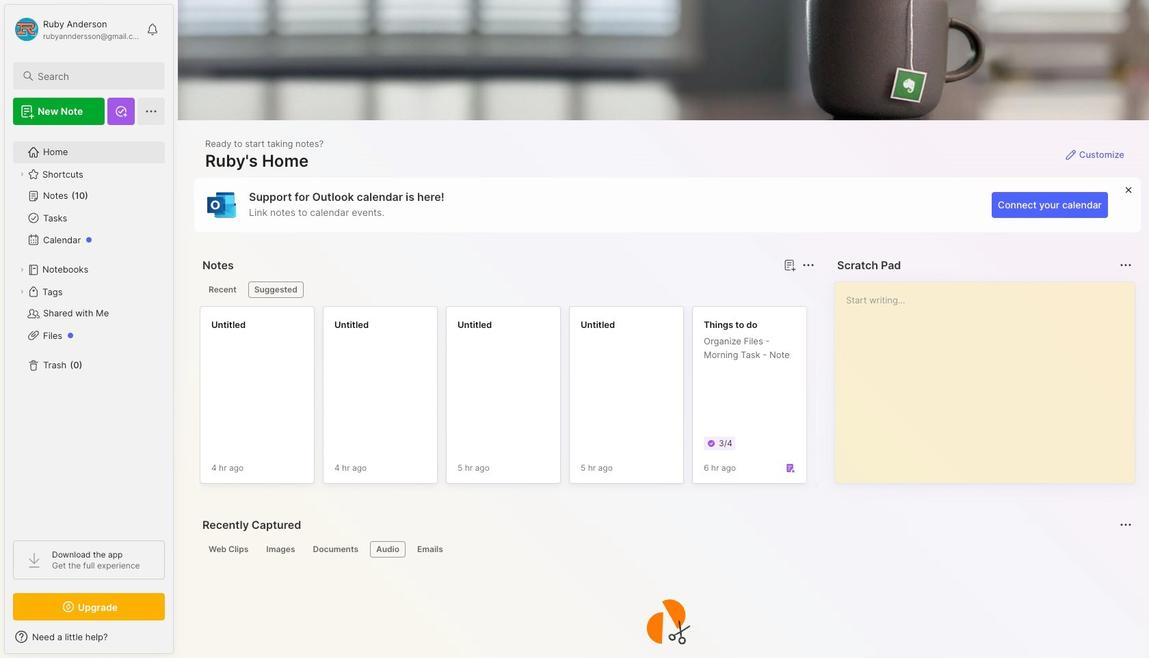 Task type: vqa. For each thing, say whether or not it's contained in the screenshot.
2nd More actions icon from the right
yes



Task type: describe. For each thing, give the bounding box(es) containing it.
expand tags image
[[18, 288, 26, 296]]

Search text field
[[38, 70, 153, 83]]

tree inside the main element
[[5, 133, 173, 529]]

Account field
[[13, 16, 140, 43]]

2 more actions field from the left
[[1117, 256, 1136, 275]]

1 more actions image from the left
[[800, 257, 817, 274]]

none search field inside the main element
[[38, 68, 153, 84]]

WHAT'S NEW field
[[5, 627, 173, 649]]

main element
[[0, 0, 178, 659]]



Task type: locate. For each thing, give the bounding box(es) containing it.
2 tab list from the top
[[203, 542, 1130, 558]]

More actions field
[[799, 256, 818, 275], [1117, 256, 1136, 275]]

click to collapse image
[[173, 634, 183, 650]]

None search field
[[38, 68, 153, 84]]

1 horizontal spatial more actions image
[[1118, 257, 1134, 274]]

1 tab list from the top
[[203, 282, 813, 298]]

1 horizontal spatial more actions field
[[1117, 256, 1136, 275]]

more actions image
[[800, 257, 817, 274], [1118, 257, 1134, 274]]

1 vertical spatial tab list
[[203, 542, 1130, 558]]

tree
[[5, 133, 173, 529]]

row group
[[200, 307, 1149, 493]]

expand notebooks image
[[18, 266, 26, 274]]

0 horizontal spatial more actions field
[[799, 256, 818, 275]]

tab
[[203, 282, 243, 298], [248, 282, 304, 298], [203, 542, 255, 558], [260, 542, 301, 558], [307, 542, 365, 558], [370, 542, 406, 558], [411, 542, 449, 558]]

0 horizontal spatial more actions image
[[800, 257, 817, 274]]

tab list
[[203, 282, 813, 298], [203, 542, 1130, 558]]

0 vertical spatial tab list
[[203, 282, 813, 298]]

Start writing… text field
[[846, 283, 1134, 473]]

2 more actions image from the left
[[1118, 257, 1134, 274]]

1 more actions field from the left
[[799, 256, 818, 275]]



